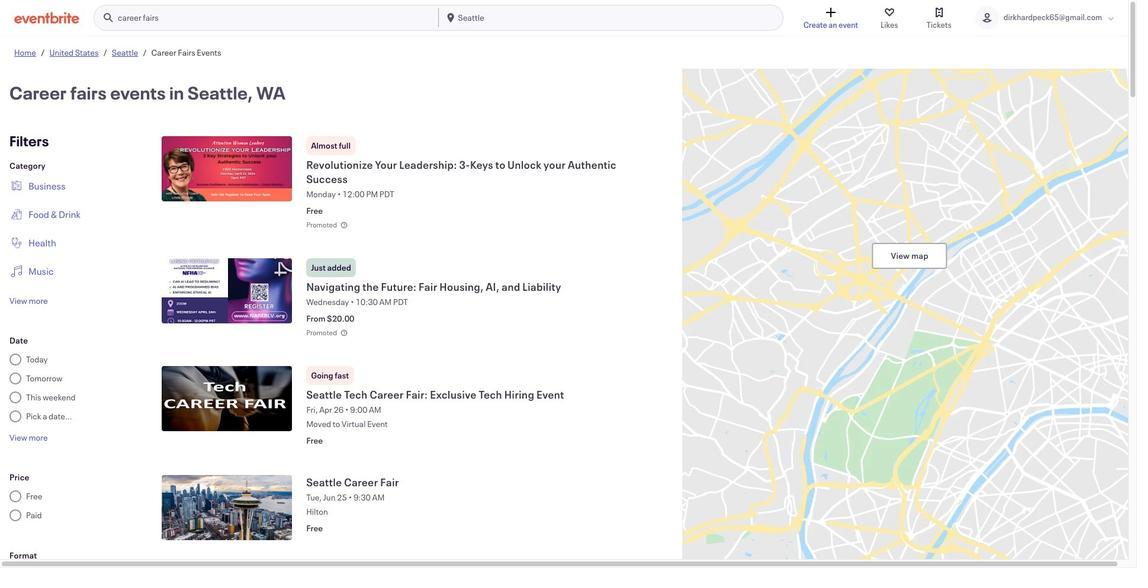 Task type: describe. For each thing, give the bounding box(es) containing it.
seattle career fair primary image image
[[162, 475, 292, 541]]

2 view more element from the top
[[9, 432, 48, 443]]

seattle tech career fair: exclusive tech hiring event primary image image
[[162, 366, 292, 432]]



Task type: locate. For each thing, give the bounding box(es) containing it.
navigating the future: fair housing, ai, and liability primary image image
[[162, 258, 292, 324]]

1 vertical spatial view more element
[[9, 432, 48, 443]]

view more element
[[9, 295, 48, 306], [9, 432, 48, 443]]

revolutionize your leadership: 3-keys to unlock your authentic success primary image image
[[162, 136, 292, 202]]

eventbrite image
[[14, 12, 79, 24]]

1 view more element from the top
[[9, 295, 48, 306]]

main navigation element
[[94, 5, 784, 31]]

0 vertical spatial view more element
[[9, 295, 48, 306]]



Task type: vqa. For each thing, say whether or not it's contained in the screenshot.
see all news & trends at the top
no



